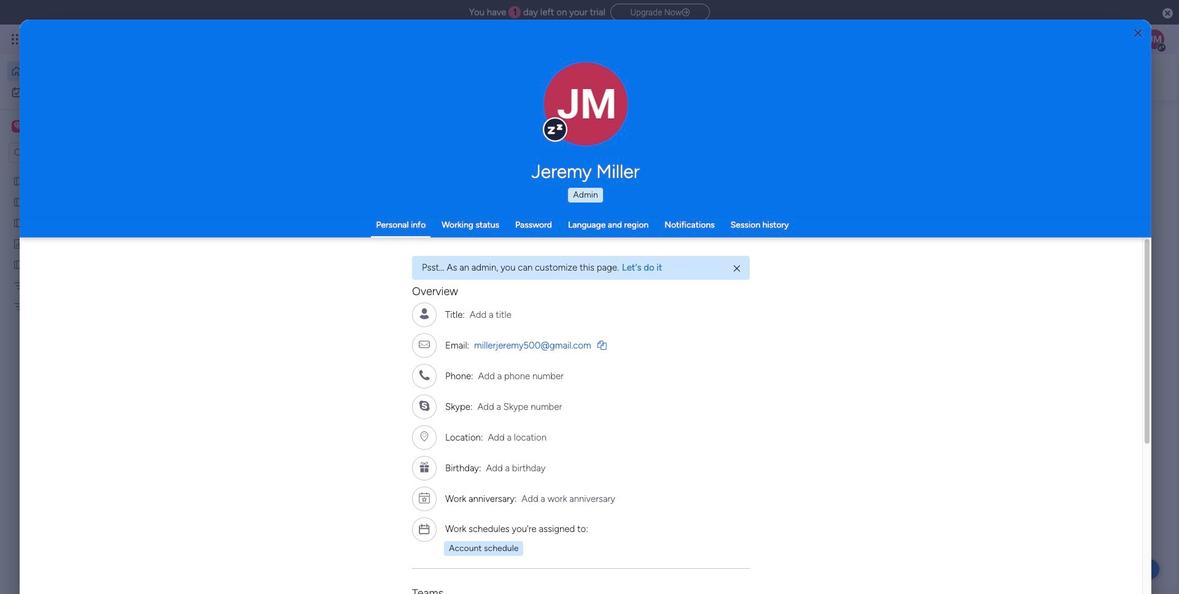 Task type: locate. For each thing, give the bounding box(es) containing it.
public board image
[[13, 196, 25, 208], [754, 249, 768, 262], [13, 259, 25, 270]]

close image
[[1135, 29, 1142, 38]]

public board image inside quick search results 'list box'
[[754, 249, 768, 262]]

public board image
[[13, 217, 25, 229], [583, 249, 597, 262]]

2 vertical spatial option
[[0, 170, 157, 172]]

1 horizontal spatial component image
[[583, 268, 594, 279]]

public board image right remove from favorites image
[[583, 249, 597, 262]]

1 component image from the left
[[413, 268, 424, 279]]

2 workspace image from the left
[[14, 120, 22, 133]]

component image
[[413, 268, 424, 279], [583, 268, 594, 279], [754, 268, 765, 279]]

1 vertical spatial option
[[7, 82, 149, 102]]

public board image right "add to favorites" image
[[754, 249, 768, 262]]

workspace image
[[591, 481, 620, 511]]

0 vertical spatial public board image
[[13, 217, 25, 229]]

list box
[[0, 168, 157, 483]]

workspace image
[[12, 120, 24, 133], [14, 120, 22, 133]]

0 vertical spatial option
[[7, 61, 149, 81]]

public board image up public dashboard icon
[[13, 217, 25, 229]]

0 horizontal spatial component image
[[413, 268, 424, 279]]

shareable board image
[[13, 175, 25, 187]]

jeremy miller image
[[1145, 29, 1165, 49]]

2 component image from the left
[[583, 268, 594, 279]]

Search in workspace field
[[26, 146, 103, 160]]

2 horizontal spatial component image
[[754, 268, 765, 279]]

1 horizontal spatial public board image
[[583, 249, 597, 262]]

public dashboard image
[[13, 238, 25, 249]]

option
[[7, 61, 149, 81], [7, 82, 149, 102], [0, 170, 157, 172]]



Task type: vqa. For each thing, say whether or not it's contained in the screenshot.
See plans icon
no



Task type: describe. For each thing, give the bounding box(es) containing it.
select product image
[[11, 33, 23, 45]]

public board image down public dashboard icon
[[13, 259, 25, 270]]

3 component image from the left
[[754, 268, 765, 279]]

dapulse rightstroke image
[[682, 8, 690, 17]]

0 horizontal spatial public board image
[[13, 217, 25, 229]]

workspace selection element
[[12, 119, 103, 135]]

remove from favorites image
[[542, 249, 554, 261]]

public board image down shareable board icon in the top left of the page
[[13, 196, 25, 208]]

1 workspace image from the left
[[12, 120, 24, 133]]

copied! image
[[598, 341, 607, 350]]

1 vertical spatial public board image
[[583, 249, 597, 262]]

dapulse x slim image
[[734, 263, 740, 274]]

quick search results list box
[[227, 139, 917, 302]]

component image for shareable board image
[[413, 268, 424, 279]]

dapulse close image
[[1163, 7, 1173, 20]]

shareable board image
[[413, 249, 426, 262]]

add to favorites image
[[712, 249, 724, 261]]

component image for public board image to the bottom
[[583, 268, 594, 279]]



